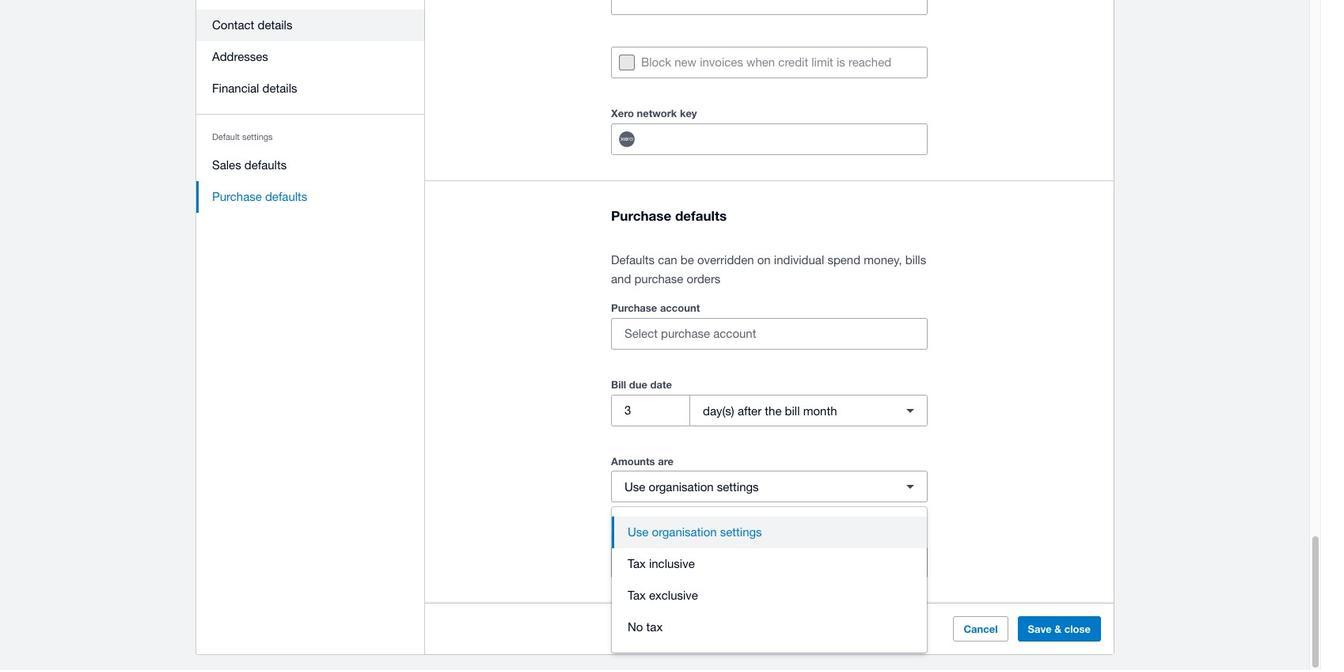 Task type: describe. For each thing, give the bounding box(es) containing it.
xero network key
[[611, 107, 697, 119]]

tax exclusive button
[[612, 580, 927, 612]]

details for financial details
[[262, 82, 297, 95]]

exclusive
[[649, 589, 698, 602]]

&
[[1055, 623, 1062, 636]]

no tax button
[[612, 612, 927, 644]]

purchase defaults link
[[196, 181, 425, 213]]

account
[[660, 302, 700, 314]]

organisation for tax
[[649, 556, 714, 570]]

block
[[641, 55, 671, 69]]

spend
[[827, 253, 860, 267]]

defaults for purchase defaults link
[[265, 190, 307, 203]]

purchase
[[634, 272, 683, 286]]

contact details link
[[196, 9, 425, 41]]

save & close
[[1028, 623, 1091, 636]]

addresses link
[[196, 41, 425, 73]]

are
[[658, 455, 674, 468]]

the
[[765, 404, 782, 418]]

amounts
[[611, 455, 655, 468]]

tax for tax exclusive
[[628, 589, 646, 602]]

can
[[658, 253, 677, 267]]

settings down use organisation settings button
[[717, 556, 759, 570]]

reached
[[848, 55, 891, 69]]

default settings
[[212, 132, 273, 142]]

settings inside menu
[[242, 132, 273, 142]]

tax for no tax
[[646, 621, 663, 634]]

contact details
[[212, 18, 292, 32]]

due
[[629, 378, 647, 391]]

organisation for are
[[649, 480, 714, 494]]

Credit limit amount number field
[[612, 0, 927, 14]]

month
[[803, 404, 837, 418]]

tax inclusive
[[628, 557, 695, 571]]

settings inside button
[[720, 526, 762, 539]]

use inside button
[[628, 526, 649, 539]]

use organisation settings inside button
[[628, 526, 762, 539]]

group containing use organisation settings
[[612, 507, 927, 653]]

list box containing use organisation settings
[[612, 507, 927, 653]]

when
[[746, 55, 775, 69]]

bill due date
[[611, 378, 672, 391]]

defaults for sales defaults link
[[244, 158, 287, 172]]

sales defaults
[[212, 158, 287, 172]]

sales
[[212, 158, 241, 172]]

tax exclusive
[[628, 589, 698, 602]]

after
[[738, 404, 762, 418]]

use organisation settings button for purchase tax
[[611, 547, 928, 579]]

financial details link
[[196, 73, 425, 104]]

purchase down and
[[611, 302, 657, 314]]

purchase up defaults
[[611, 207, 671, 224]]

no tax
[[628, 621, 663, 634]]

on
[[757, 253, 771, 267]]

none number field inside bill due date group
[[612, 396, 689, 426]]

2 vertical spatial defaults
[[675, 207, 727, 224]]

Purchase account field
[[612, 319, 927, 349]]

menu containing contact details
[[196, 0, 425, 222]]

addresses
[[212, 50, 268, 63]]

purchase up tax inclusive
[[611, 531, 657, 544]]

use for purchase
[[625, 556, 645, 570]]

tax inclusive button
[[612, 549, 927, 580]]

financial
[[212, 82, 259, 95]]



Task type: vqa. For each thing, say whether or not it's contained in the screenshot.
Details corresponding to Contact details
yes



Task type: locate. For each thing, give the bounding box(es) containing it.
group
[[612, 507, 927, 653]]

use organisation settings for tax
[[625, 556, 759, 570]]

settings
[[242, 132, 273, 142], [717, 480, 759, 494], [720, 526, 762, 539], [717, 556, 759, 570]]

new
[[675, 55, 697, 69]]

orders
[[687, 272, 721, 286]]

money,
[[864, 253, 902, 267]]

use
[[625, 480, 645, 494], [628, 526, 649, 539], [625, 556, 645, 570]]

use organisation settings button up use organisation settings button
[[611, 471, 928, 503]]

use organisation settings button for amounts are
[[611, 471, 928, 503]]

settings up use organisation settings button
[[717, 480, 759, 494]]

1 vertical spatial tax
[[646, 621, 663, 634]]

individual
[[774, 253, 824, 267]]

purchase defaults
[[212, 190, 307, 203], [611, 207, 727, 224]]

menu
[[196, 0, 425, 222]]

1 vertical spatial defaults
[[265, 190, 307, 203]]

purchase defaults up can
[[611, 207, 727, 224]]

no
[[628, 621, 643, 634]]

2 tax from the top
[[628, 589, 646, 602]]

financial details
[[212, 82, 297, 95]]

tax
[[628, 557, 646, 571], [628, 589, 646, 602]]

defaults down default settings
[[244, 158, 287, 172]]

purchase down sales
[[212, 190, 262, 203]]

purchase defaults inside menu
[[212, 190, 307, 203]]

bill due date group
[[611, 395, 928, 427]]

cancel button
[[953, 617, 1008, 642]]

defaults down sales defaults link
[[265, 190, 307, 203]]

is
[[837, 55, 845, 69]]

0 vertical spatial use
[[625, 480, 645, 494]]

bill
[[785, 404, 800, 418]]

default
[[212, 132, 240, 142]]

purchase account
[[611, 302, 700, 314]]

details
[[258, 18, 292, 32], [262, 82, 297, 95]]

1 tax from the top
[[628, 557, 646, 571]]

tax up the no
[[628, 589, 646, 602]]

defaults up be
[[675, 207, 727, 224]]

0 horizontal spatial purchase defaults
[[212, 190, 307, 203]]

use for amounts
[[625, 480, 645, 494]]

day(s)
[[703, 404, 734, 418]]

use organisation settings up exclusive
[[625, 556, 759, 570]]

and
[[611, 272, 631, 286]]

use organisation settings button
[[612, 517, 927, 549]]

use down amounts
[[625, 480, 645, 494]]

sales defaults link
[[196, 150, 425, 181]]

0 vertical spatial purchase defaults
[[212, 190, 307, 203]]

tax down purchase tax
[[628, 557, 646, 571]]

Xero network key field
[[649, 124, 927, 154]]

bill
[[611, 378, 626, 391]]

close
[[1064, 623, 1091, 636]]

use organisation settings up inclusive
[[628, 526, 762, 539]]

organisation
[[649, 480, 714, 494], [652, 526, 717, 539], [649, 556, 714, 570]]

save
[[1028, 623, 1052, 636]]

2 use organisation settings button from the top
[[611, 547, 928, 579]]

2 vertical spatial use organisation settings
[[625, 556, 759, 570]]

use down purchase tax
[[625, 556, 645, 570]]

limit
[[812, 55, 833, 69]]

use up tax inclusive
[[628, 526, 649, 539]]

organisation up exclusive
[[649, 556, 714, 570]]

0 vertical spatial details
[[258, 18, 292, 32]]

organisation up inclusive
[[652, 526, 717, 539]]

0 vertical spatial tax
[[628, 557, 646, 571]]

0 vertical spatial use organisation settings button
[[611, 471, 928, 503]]

use organisation settings for are
[[625, 480, 759, 494]]

date
[[650, 378, 672, 391]]

defaults can be overridden on individual spend money, bills and purchase orders
[[611, 253, 926, 286]]

1 vertical spatial use organisation settings button
[[611, 547, 928, 579]]

tax up inclusive
[[660, 531, 675, 544]]

0 vertical spatial use organisation settings
[[625, 480, 759, 494]]

tax for purchase tax
[[660, 531, 675, 544]]

1 use organisation settings button from the top
[[611, 471, 928, 503]]

2 vertical spatial organisation
[[649, 556, 714, 570]]

0 vertical spatial organisation
[[649, 480, 714, 494]]

tax
[[660, 531, 675, 544], [646, 621, 663, 634]]

overridden
[[697, 253, 754, 267]]

1 vertical spatial details
[[262, 82, 297, 95]]

day(s) after the bill month button
[[689, 395, 928, 427]]

purchase inside menu
[[212, 190, 262, 203]]

details down addresses link
[[262, 82, 297, 95]]

cancel
[[964, 623, 998, 636]]

use organisation settings down are
[[625, 480, 759, 494]]

1 vertical spatial use
[[628, 526, 649, 539]]

settings up sales defaults
[[242, 132, 273, 142]]

details right contact
[[258, 18, 292, 32]]

organisation down are
[[649, 480, 714, 494]]

1 vertical spatial purchase defaults
[[611, 207, 727, 224]]

key
[[680, 107, 697, 119]]

purchase
[[212, 190, 262, 203], [611, 207, 671, 224], [611, 302, 657, 314], [611, 531, 657, 544]]

inclusive
[[649, 557, 695, 571]]

1 vertical spatial tax
[[628, 589, 646, 602]]

purchase defaults down sales defaults
[[212, 190, 307, 203]]

list box
[[612, 507, 927, 653]]

organisation inside button
[[652, 526, 717, 539]]

save & close button
[[1018, 617, 1101, 642]]

1 vertical spatial organisation
[[652, 526, 717, 539]]

settings up tax inclusive button at the bottom
[[720, 526, 762, 539]]

details for contact details
[[258, 18, 292, 32]]

tax right the no
[[646, 621, 663, 634]]

tax for tax inclusive
[[628, 557, 646, 571]]

tax inside tax inclusive button
[[628, 557, 646, 571]]

day(s) after the bill month
[[703, 404, 837, 418]]

amounts are
[[611, 455, 674, 468]]

1 vertical spatial use organisation settings
[[628, 526, 762, 539]]

None number field
[[612, 396, 689, 426]]

0 vertical spatial tax
[[660, 531, 675, 544]]

xero
[[611, 107, 634, 119]]

use organisation settings button up tax exclusive button
[[611, 547, 928, 579]]

network
[[637, 107, 677, 119]]

contact
[[212, 18, 254, 32]]

2 vertical spatial use
[[625, 556, 645, 570]]

block new invoices when credit limit is reached
[[641, 55, 891, 69]]

use organisation settings
[[625, 480, 759, 494], [628, 526, 762, 539], [625, 556, 759, 570]]

defaults
[[244, 158, 287, 172], [265, 190, 307, 203], [675, 207, 727, 224]]

tax inside button
[[646, 621, 663, 634]]

1 horizontal spatial purchase defaults
[[611, 207, 727, 224]]

tax inside tax exclusive button
[[628, 589, 646, 602]]

0 vertical spatial defaults
[[244, 158, 287, 172]]

invoices
[[700, 55, 743, 69]]

defaults
[[611, 253, 655, 267]]

be
[[681, 253, 694, 267]]

purchase tax
[[611, 531, 675, 544]]

credit
[[778, 55, 808, 69]]

use organisation settings button
[[611, 471, 928, 503], [611, 547, 928, 579]]

bills
[[905, 253, 926, 267]]



